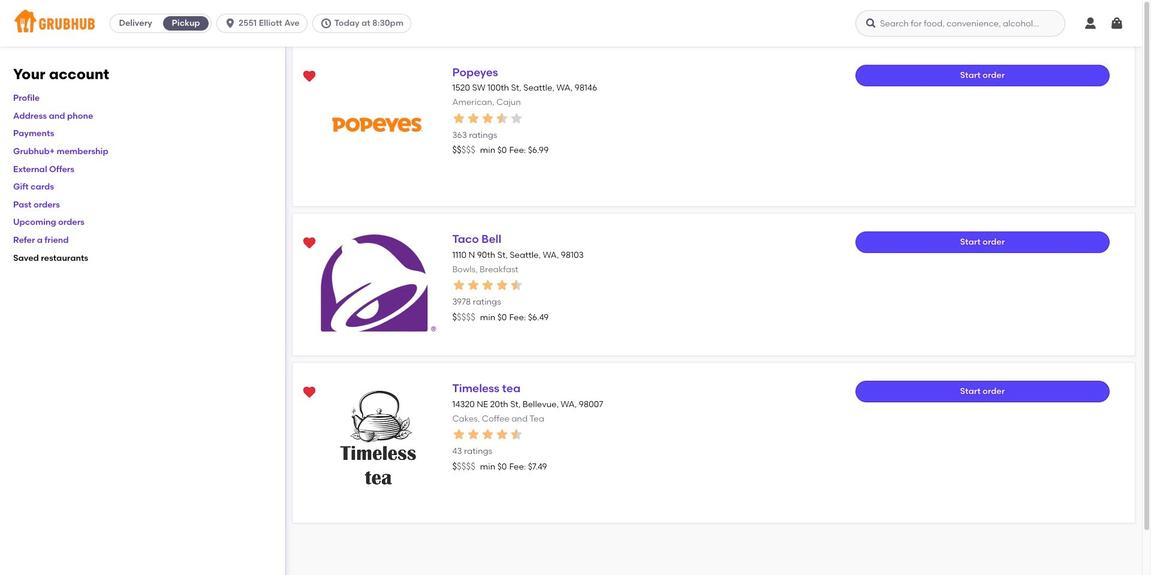 Task type: vqa. For each thing, say whether or not it's contained in the screenshot.
Timeless Tea Logo on the bottom of the page
yes



Task type: locate. For each thing, give the bounding box(es) containing it.
1 saved restaurant image from the top
[[303, 68, 317, 83]]

svg image
[[1110, 16, 1125, 31], [224, 17, 236, 29], [320, 17, 332, 29], [866, 17, 878, 29]]

timeless tea logo image
[[318, 381, 438, 501]]

saved restaurant image for the timeless tea logo
[[303, 385, 317, 399]]

Search for food, convenience, alcohol... search field
[[856, 10, 1066, 37]]

saved restaurant image
[[303, 235, 317, 250]]

taco bell logo image
[[318, 232, 438, 334]]

2 saved restaurant image from the top
[[303, 385, 317, 399]]

main navigation navigation
[[0, 0, 1143, 47]]

saved restaurant image
[[303, 68, 317, 83], [303, 385, 317, 399]]

0 vertical spatial saved restaurant image
[[303, 68, 317, 83]]

popeyes logo image
[[318, 65, 438, 185]]

1 vertical spatial saved restaurant image
[[303, 385, 317, 399]]

star icon image
[[453, 111, 467, 126], [467, 111, 481, 126], [481, 111, 496, 126], [496, 111, 510, 126], [496, 111, 510, 126], [510, 111, 525, 126], [453, 278, 467, 293], [467, 278, 481, 293], [481, 278, 496, 293], [496, 278, 510, 293], [510, 278, 525, 293], [510, 278, 525, 293], [453, 428, 467, 442], [467, 428, 481, 442], [481, 428, 496, 442], [496, 428, 510, 442], [510, 428, 525, 442], [510, 428, 525, 442]]



Task type: describe. For each thing, give the bounding box(es) containing it.
saved restaurant image for popeyes logo
[[303, 68, 317, 83]]

svg image
[[1084, 16, 1098, 31]]



